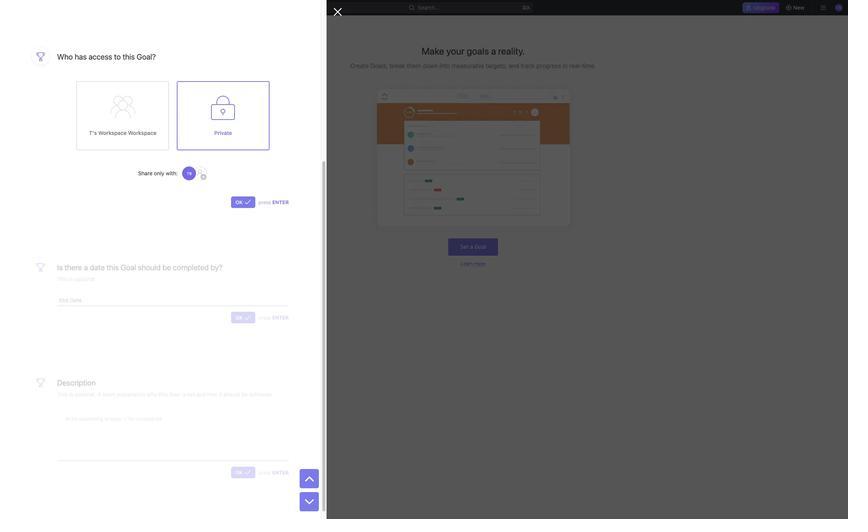 Task type: locate. For each thing, give the bounding box(es) containing it.
has
[[75, 52, 87, 61]]

create
[[350, 62, 369, 69]]

set a goal
[[460, 244, 486, 250]]

dialog
[[0, 0, 342, 520]]

search...
[[418, 4, 440, 11]]

2 vertical spatial ok button
[[231, 468, 255, 479]]

1 vertical spatial ok
[[235, 315, 243, 321]]

real-
[[569, 62, 582, 69]]

0 vertical spatial press enter
[[259, 199, 289, 206]]

2 enter from the top
[[272, 315, 289, 321]]

ok button
[[231, 197, 255, 208], [231, 313, 255, 324], [231, 468, 255, 479]]

1 vertical spatial this
[[107, 263, 119, 272]]

make
[[422, 45, 444, 57]]

1 vertical spatial a
[[470, 244, 473, 250]]

goal
[[475, 244, 486, 250], [121, 263, 136, 272]]

press
[[259, 199, 271, 206], [259, 315, 271, 321], [259, 470, 271, 476]]

t's
[[89, 130, 97, 136]]

press for is there a date this goal should be completed by?
[[259, 315, 271, 321]]

0 vertical spatial press
[[259, 199, 271, 206]]

is there a date this goal should be completed by?
[[57, 263, 223, 272]]

this
[[123, 52, 135, 61], [107, 263, 119, 272]]

0 vertical spatial enter
[[272, 199, 289, 206]]

0 vertical spatial a
[[491, 45, 496, 57]]

a left date
[[84, 263, 88, 272]]

into
[[440, 62, 450, 69]]

new button
[[782, 2, 809, 14]]

new
[[793, 4, 805, 11]]

tree
[[3, 160, 95, 264]]

2 press from the top
[[259, 315, 271, 321]]

upgrade link
[[743, 2, 779, 13]]

goal?
[[137, 52, 156, 61]]

dialog containing who has access to this goal?
[[0, 0, 342, 520]]

a
[[491, 45, 496, 57], [470, 244, 473, 250], [84, 263, 88, 272]]

enter
[[272, 199, 289, 206], [272, 315, 289, 321], [272, 470, 289, 476]]

1 vertical spatial press enter
[[259, 315, 289, 321]]

goal left should
[[121, 263, 136, 272]]

1 vertical spatial ok button
[[231, 313, 255, 324]]

0 horizontal spatial goal
[[121, 263, 136, 272]]

2 vertical spatial press enter
[[259, 470, 289, 476]]

press enter for description
[[259, 470, 289, 476]]

with:
[[166, 170, 178, 177]]

reality.
[[498, 45, 525, 57]]

1 horizontal spatial this
[[123, 52, 135, 61]]

workspace
[[98, 130, 127, 136], [128, 130, 156, 136]]

2 vertical spatial ok
[[235, 470, 243, 476]]

2 ok button from the top
[[231, 313, 255, 324]]

2 vertical spatial enter
[[272, 470, 289, 476]]

to
[[114, 52, 121, 61]]

targets,
[[486, 62, 507, 69]]

date
[[90, 263, 105, 272]]

them
[[407, 62, 421, 69]]

your
[[446, 45, 465, 57]]

who has access to this goal?
[[57, 52, 156, 61]]

goal right set
[[475, 244, 486, 250]]

this for to
[[123, 52, 135, 61]]

only
[[154, 170, 164, 177]]

is
[[57, 263, 63, 272]]

press enter
[[259, 199, 289, 206], [259, 315, 289, 321], [259, 470, 289, 476]]

be
[[162, 263, 171, 272]]

1 vertical spatial press
[[259, 315, 271, 321]]

1 press enter from the top
[[259, 199, 289, 206]]

0 vertical spatial ok
[[235, 199, 243, 206]]

time.
[[582, 62, 596, 69]]

ok
[[235, 199, 243, 206], [235, 315, 243, 321], [235, 470, 243, 476]]

by?
[[211, 263, 223, 272]]

3 ok from the top
[[235, 470, 243, 476]]

a right set
[[470, 244, 473, 250]]

ok button for is there a date this goal should be completed by?
[[231, 313, 255, 324]]

more
[[474, 261, 485, 267]]

1 vertical spatial enter
[[272, 315, 289, 321]]

a up targets,
[[491, 45, 496, 57]]

2 vertical spatial a
[[84, 263, 88, 272]]

0 horizontal spatial this
[[107, 263, 119, 272]]

3 press from the top
[[259, 470, 271, 476]]

goals
[[467, 45, 489, 57]]

ok button for description
[[231, 468, 255, 479]]

3 ok button from the top
[[231, 468, 255, 479]]

tb
[[187, 171, 192, 176]]

2 vertical spatial press
[[259, 470, 271, 476]]

access
[[89, 52, 112, 61]]

track
[[521, 62, 535, 69]]

1 vertical spatial goal
[[121, 263, 136, 272]]

1 horizontal spatial goal
[[475, 244, 486, 250]]

down
[[423, 62, 438, 69]]

goal inside dialog
[[121, 263, 136, 272]]

3 press enter from the top
[[259, 470, 289, 476]]

2 workspace from the left
[[128, 130, 156, 136]]

2 ok from the top
[[235, 315, 243, 321]]

private
[[214, 130, 232, 136]]

3 enter from the top
[[272, 470, 289, 476]]

tb button
[[182, 166, 208, 181]]

ok for description
[[235, 470, 243, 476]]

sidebar navigation
[[0, 15, 98, 520]]

enter for description
[[272, 470, 289, 476]]

0 horizontal spatial workspace
[[98, 130, 127, 136]]

1 horizontal spatial workspace
[[128, 130, 156, 136]]

2 press enter from the top
[[259, 315, 289, 321]]

this right date
[[107, 263, 119, 272]]

1 ok button from the top
[[231, 197, 255, 208]]

this right to on the top left
[[123, 52, 135, 61]]

learn more
[[461, 261, 485, 267]]

0 vertical spatial ok button
[[231, 197, 255, 208]]

0 vertical spatial this
[[123, 52, 135, 61]]



Task type: vqa. For each thing, say whether or not it's contained in the screenshot.
into
yes



Task type: describe. For each thing, give the bounding box(es) containing it.
2 horizontal spatial a
[[491, 45, 496, 57]]

there
[[65, 263, 82, 272]]

t's workspace workspace
[[89, 130, 156, 136]]

1 workspace from the left
[[98, 130, 127, 136]]

should
[[138, 263, 161, 272]]

ok for is there a date this goal should be completed by?
[[235, 315, 243, 321]]

press for description
[[259, 470, 271, 476]]

0 vertical spatial goal
[[475, 244, 486, 250]]

make your goals a reality.
[[422, 45, 525, 57]]

inbox link
[[3, 50, 95, 63]]

learn
[[461, 261, 473, 267]]

this for date
[[107, 263, 119, 272]]

progress
[[537, 62, 561, 69]]

measurable
[[452, 62, 484, 69]]

⌘k
[[522, 4, 530, 11]]

and
[[509, 62, 519, 69]]

description
[[57, 379, 96, 388]]

goals,
[[370, 62, 388, 69]]

1 ok from the top
[[235, 199, 243, 206]]

completed
[[173, 263, 209, 272]]

set
[[460, 244, 469, 250]]

inbox
[[18, 53, 32, 60]]

break
[[390, 62, 405, 69]]

learn more link
[[461, 261, 485, 267]]

tree inside the sidebar navigation
[[3, 160, 95, 264]]

1 press from the top
[[259, 199, 271, 206]]

1 enter from the top
[[272, 199, 289, 206]]

share only with:
[[138, 170, 178, 177]]

1 horizontal spatial a
[[470, 244, 473, 250]]

press enter for is there a date this goal should be completed by?
[[259, 315, 289, 321]]

in
[[563, 62, 568, 69]]

0 horizontal spatial a
[[84, 263, 88, 272]]

enter for is there a date this goal should be completed by?
[[272, 315, 289, 321]]

upgrade
[[753, 4, 776, 11]]

share
[[138, 170, 152, 177]]

create goals, break them down into measurable targets, and track progress in real-time.
[[350, 62, 596, 69]]

who
[[57, 52, 73, 61]]



